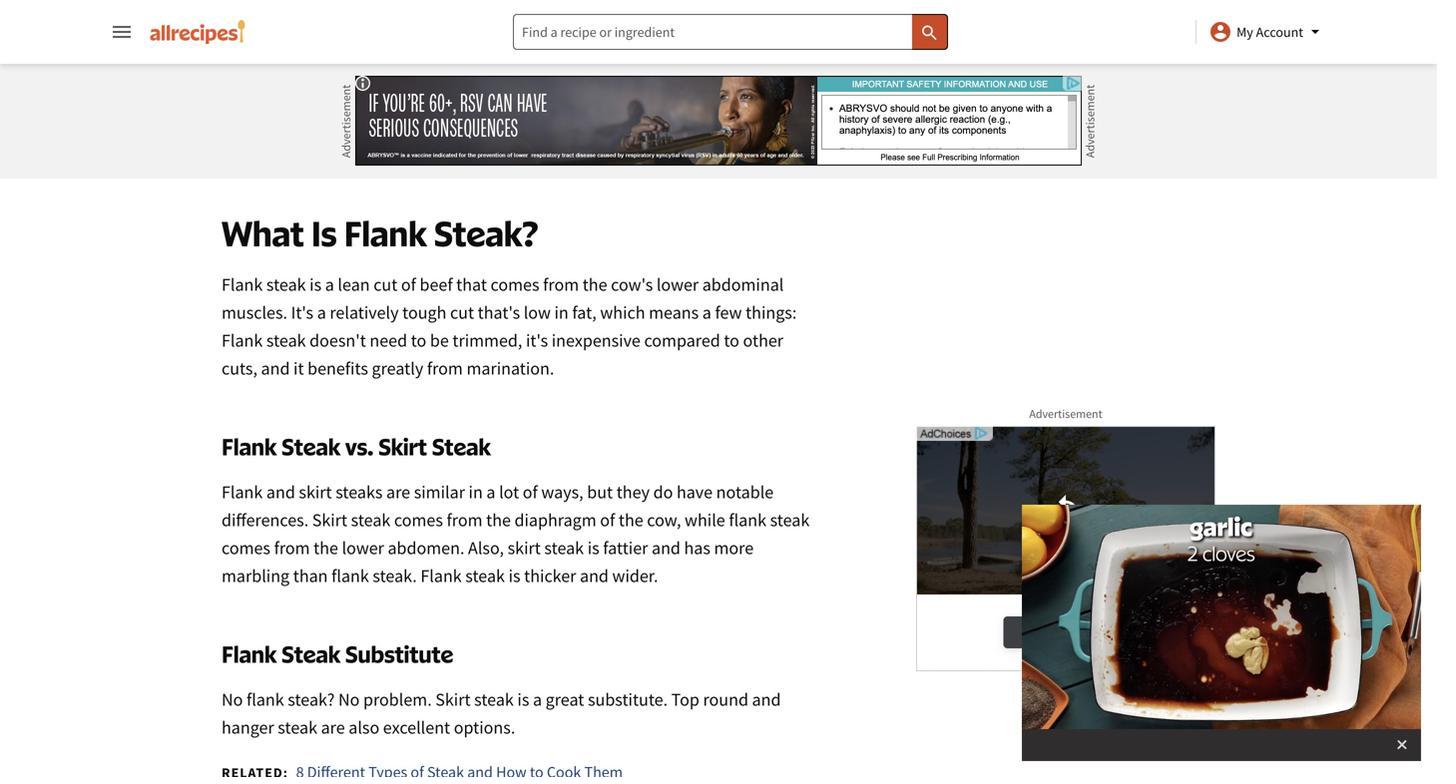 Task type: vqa. For each thing, say whether or not it's contained in the screenshot.
bottom are
yes



Task type: describe. For each thing, give the bounding box(es) containing it.
round
[[703, 689, 749, 711]]

beef inside make the best steak of your life with this top-rated recipe. a complex, savory flank steak marinade ensures perfectly tender and juicy beef every time.
[[638, 138, 671, 160]]

are inside no flank steak? no problem. skirt steak is a great substitute. top round and hanger steak are also excellent options.
[[321, 717, 345, 739]]

jump to nutrition facts
[[246, 12, 402, 32]]

substitute.
[[588, 689, 668, 711]]

a left few
[[703, 302, 712, 324]]

my account banner
[[0, 0, 1437, 778]]

do
[[653, 481, 673, 504]]

trimmed,
[[453, 330, 522, 352]]

ensures
[[382, 138, 440, 160]]

advertisement region
[[916, 426, 1216, 676]]

what
[[222, 212, 304, 255]]

that
[[456, 274, 487, 296]]

tough
[[402, 302, 447, 324]]

1 vertical spatial skirt
[[508, 537, 541, 560]]

fat,
[[572, 302, 597, 324]]

flank steak is a lean cut of beef that comes from the cow's lower abdominal muscles. it's a relatively tough cut that's low in fat, which means a few things: flank steak doesn't need to be trimmed, it's inexpensive compared to other cuts, and it benefits greatly from marination.
[[222, 274, 797, 380]]

have
[[677, 481, 713, 504]]

abdominal
[[702, 274, 784, 296]]

steak down steaks
[[351, 509, 391, 532]]

steak down notable
[[770, 509, 810, 532]]

inexpensive
[[552, 330, 641, 352]]

vs.
[[345, 432, 374, 461]]

best
[[293, 110, 325, 132]]

and inside flank steak is a lean cut of beef that comes from the cow's lower abdominal muscles. it's a relatively tough cut that's low in fat, which means a few things: flank steak doesn't need to be trimmed, it's inexpensive compared to other cuts, and it benefits greatly from marination.
[[261, 358, 290, 380]]

is
[[311, 212, 337, 255]]

the up than
[[314, 537, 338, 560]]

in inside flank steak is a lean cut of beef that comes from the cow's lower abdominal muscles. it's a relatively tough cut that's low in fat, which means a few things: flank steak doesn't need to be trimmed, it's inexpensive compared to other cuts, and it benefits greatly from marination.
[[554, 302, 569, 324]]

is inside no flank steak? no problem. skirt steak is a great substitute. top round and hanger steak are also excellent options.
[[517, 689, 529, 711]]

juicy
[[600, 138, 635, 160]]

be
[[430, 330, 449, 352]]

wider.
[[612, 565, 658, 588]]

also
[[349, 717, 380, 739]]

is left fattier
[[588, 537, 600, 560]]

cow,
[[647, 509, 681, 532]]

steak up marinade
[[329, 110, 368, 132]]

lean
[[338, 274, 370, 296]]

has
[[684, 537, 711, 560]]

savory
[[737, 110, 787, 132]]

cuts,
[[222, 358, 257, 380]]

jump
[[246, 12, 284, 32]]

nutrition
[[304, 12, 365, 32]]

home image
[[150, 20, 246, 44]]

and up differences.
[[266, 481, 295, 504]]

also,
[[468, 537, 504, 560]]

of right lot
[[523, 481, 538, 504]]

a
[[652, 110, 661, 132]]

thicker
[[524, 565, 576, 588]]

what is flank steak?
[[222, 212, 539, 255]]

things:
[[746, 302, 797, 324]]

with
[[455, 110, 488, 132]]

0 vertical spatial skirt
[[378, 432, 427, 461]]

1 no from the left
[[222, 689, 243, 711]]

diaphragm
[[515, 509, 597, 532]]

steak down also,
[[465, 565, 505, 588]]

beef inside flank steak is a lean cut of beef that comes from the cow's lower abdominal muscles. it's a relatively tough cut that's low in fat, which means a few things: flank steak doesn't need to be trimmed, it's inexpensive compared to other cuts, and it benefits greatly from marination.
[[420, 274, 453, 296]]

means
[[649, 302, 699, 324]]

recipe.
[[597, 110, 648, 132]]

steak down diaphragm
[[544, 537, 584, 560]]

while
[[685, 509, 725, 532]]

steaks
[[336, 481, 383, 504]]

and inside no flank steak? no problem. skirt steak is a great substitute. top round and hanger steak are also excellent options.
[[752, 689, 781, 711]]

flank down notable
[[729, 509, 767, 532]]

lower inside the flank and skirt steaks are similar in a lot of ways, but they do have notable differences. skirt steak comes from the diaphragm of the cow, while flank steak comes from the lower abdomen. also, skirt steak is fattier and has more marbling than flank steak. flank steak is thicker and wider.
[[342, 537, 384, 560]]

from down be
[[427, 358, 463, 380]]

flank inside no flank steak? no problem. skirt steak is a great substitute. top round and hanger steak are also excellent options.
[[247, 689, 284, 711]]

low
[[524, 302, 551, 324]]

of inside make the best steak of your life with this top-rated recipe. a complex, savory flank steak marinade ensures perfectly tender and juicy beef every time.
[[372, 110, 387, 132]]

top
[[671, 689, 700, 711]]

and inside make the best steak of your life with this top-rated recipe. a complex, savory flank steak marinade ensures perfectly tender and juicy beef every time.
[[567, 138, 596, 160]]

flank steak vs. skirt steak
[[222, 432, 491, 461]]

benefits
[[308, 358, 368, 380]]

2 vertical spatial comes
[[222, 537, 270, 560]]

are inside the flank and skirt steaks are similar in a lot of ways, but they do have notable differences. skirt steak comes from the diaphragm of the cow, while flank steak comes from the lower abdomen. also, skirt steak is fattier and has more marbling than flank steak. flank steak is thicker and wider.
[[386, 481, 410, 504]]

of inside flank steak is a lean cut of beef that comes from the cow's lower abdominal muscles. it's a relatively tough cut that's low in fat, which means a few things: flank steak doesn't need to be trimmed, it's inexpensive compared to other cuts, and it benefits greatly from marination.
[[401, 274, 416, 296]]

my
[[1237, 23, 1254, 41]]

the inside make the best steak of your life with this top-rated recipe. a complex, savory flank steak marinade ensures perfectly tender and juicy beef every time.
[[265, 110, 290, 132]]

none search field inside my account banner
[[513, 14, 948, 50]]

marbling
[[222, 565, 290, 588]]

other
[[743, 330, 784, 352]]

complex,
[[665, 110, 733, 132]]

steak up similar
[[432, 432, 491, 461]]

account
[[1256, 23, 1304, 41]]

differences.
[[222, 509, 309, 532]]

1 horizontal spatial comes
[[394, 509, 443, 532]]

great
[[546, 689, 584, 711]]

the down lot
[[486, 509, 511, 532]]

marinade
[[306, 138, 378, 160]]

and down cow,
[[652, 537, 681, 560]]

every
[[675, 138, 716, 160]]

steak for substitute
[[281, 640, 340, 669]]

rated
[[554, 110, 594, 132]]

search image
[[920, 23, 940, 43]]

steak.
[[373, 565, 417, 588]]

it's
[[291, 302, 314, 324]]

abdomen.
[[388, 537, 465, 560]]

flank inside make the best steak of your life with this top-rated recipe. a complex, savory flank steak marinade ensures perfectly tender and juicy beef every time.
[[222, 138, 259, 160]]

is left thicker
[[509, 565, 521, 588]]

a right it's
[[317, 302, 326, 324]]

the down they
[[619, 509, 644, 532]]

need
[[370, 330, 407, 352]]

0 vertical spatial cut
[[374, 274, 398, 296]]



Task type: locate. For each thing, give the bounding box(es) containing it.
skirt inside the flank and skirt steaks are similar in a lot of ways, but they do have notable differences. skirt steak comes from the diaphragm of the cow, while flank steak comes from the lower abdomen. also, skirt steak is fattier and has more marbling than flank steak. flank steak is thicker and wider.
[[312, 509, 347, 532]]

steak left "vs."
[[281, 432, 340, 461]]

steak for vs.
[[281, 432, 340, 461]]

lower up "means"
[[657, 274, 699, 296]]

0 horizontal spatial in
[[469, 481, 483, 504]]

beef
[[638, 138, 671, 160], [420, 274, 453, 296]]

from up fat,
[[543, 274, 579, 296]]

0 horizontal spatial no
[[222, 689, 243, 711]]

life
[[428, 110, 451, 132]]

in left fat,
[[554, 302, 569, 324]]

and down the rated
[[567, 138, 596, 160]]

1 vertical spatial in
[[469, 481, 483, 504]]

but
[[587, 481, 613, 504]]

are right steaks
[[386, 481, 410, 504]]

0 horizontal spatial are
[[321, 717, 345, 739]]

they
[[617, 481, 650, 504]]

of left your at left
[[372, 110, 387, 132]]

comes up marbling
[[222, 537, 270, 560]]

steak up options.
[[474, 689, 514, 711]]

beef down a on the left of page
[[638, 138, 671, 160]]

2 horizontal spatial to
[[724, 330, 740, 352]]

marination.
[[467, 358, 554, 380]]

your
[[391, 110, 425, 132]]

flank down make
[[222, 138, 259, 160]]

1 horizontal spatial are
[[386, 481, 410, 504]]

steak?
[[288, 689, 335, 711]]

is
[[310, 274, 322, 296], [588, 537, 600, 560], [509, 565, 521, 588], [517, 689, 529, 711]]

2 vertical spatial skirt
[[435, 689, 471, 711]]

and right round at the bottom of page
[[752, 689, 781, 711]]

cut down that
[[450, 302, 474, 324]]

1 vertical spatial are
[[321, 717, 345, 739]]

top-
[[523, 110, 554, 132]]

cut right lean
[[374, 274, 398, 296]]

2 horizontal spatial comes
[[491, 274, 540, 296]]

fattier
[[603, 537, 648, 560]]

flank right than
[[332, 565, 369, 588]]

skirt right "vs."
[[378, 432, 427, 461]]

comes inside flank steak is a lean cut of beef that comes from the cow's lower abdominal muscles. it's a relatively tough cut that's low in fat, which means a few things: flank steak doesn't need to be trimmed, it's inexpensive compared to other cuts, and it benefits greatly from marination.
[[491, 274, 540, 296]]

of
[[372, 110, 387, 132], [401, 274, 416, 296], [523, 481, 538, 504], [600, 509, 615, 532]]

0 vertical spatial beef
[[638, 138, 671, 160]]

0 vertical spatial skirt
[[299, 481, 332, 504]]

0 horizontal spatial beef
[[420, 274, 453, 296]]

this
[[492, 110, 519, 132]]

skirt up options.
[[435, 689, 471, 711]]

ways,
[[541, 481, 584, 504]]

excellent
[[383, 717, 450, 739]]

hanger
[[222, 717, 274, 739]]

1 horizontal spatial lower
[[657, 274, 699, 296]]

similar
[[414, 481, 465, 504]]

options.
[[454, 717, 515, 739]]

is inside flank steak is a lean cut of beef that comes from the cow's lower abdominal muscles. it's a relatively tough cut that's low in fat, which means a few things: flank steak doesn't need to be trimmed, it's inexpensive compared to other cuts, and it benefits greatly from marination.
[[310, 274, 322, 296]]

cow's
[[611, 274, 653, 296]]

and left wider.
[[580, 565, 609, 588]]

doesn't
[[310, 330, 366, 352]]

steak up it
[[266, 330, 306, 352]]

steak up steak?
[[281, 640, 340, 669]]

0 horizontal spatial skirt
[[312, 509, 347, 532]]

2 no from the left
[[338, 689, 360, 711]]

1 vertical spatial skirt
[[312, 509, 347, 532]]

lower inside flank steak is a lean cut of beef that comes from the cow's lower abdominal muscles. it's a relatively tough cut that's low in fat, which means a few things: flank steak doesn't need to be trimmed, it's inexpensive compared to other cuts, and it benefits greatly from marination.
[[657, 274, 699, 296]]

None search field
[[513, 14, 948, 50]]

2 horizontal spatial skirt
[[435, 689, 471, 711]]

1 horizontal spatial skirt
[[508, 537, 541, 560]]

it's
[[526, 330, 548, 352]]

substitute
[[345, 640, 453, 669]]

0 vertical spatial are
[[386, 481, 410, 504]]

which
[[600, 302, 645, 324]]

no flank steak? no problem. skirt steak is a great substitute. top round and hanger steak are also excellent options.
[[222, 689, 781, 739]]

is up it's
[[310, 274, 322, 296]]

a left lean
[[325, 274, 334, 296]]

steak?
[[434, 212, 539, 255]]

comes
[[491, 274, 540, 296], [394, 509, 443, 532], [222, 537, 270, 560]]

tender
[[514, 138, 564, 160]]

menu image
[[110, 20, 134, 44]]

steak down best
[[263, 138, 302, 160]]

time.
[[720, 138, 759, 160]]

from
[[543, 274, 579, 296], [427, 358, 463, 380], [447, 509, 483, 532], [274, 537, 310, 560]]

1 horizontal spatial in
[[554, 302, 569, 324]]

of down but
[[600, 509, 615, 532]]

are
[[386, 481, 410, 504], [321, 717, 345, 739]]

to left be
[[411, 330, 427, 352]]

skirt right also,
[[508, 537, 541, 560]]

is left great
[[517, 689, 529, 711]]

beef up tough
[[420, 274, 453, 296]]

Find a recipe or ingredient text field
[[513, 14, 948, 50]]

flank up hanger on the left of page
[[247, 689, 284, 711]]

are left also on the bottom left
[[321, 717, 345, 739]]

a inside no flank steak? no problem. skirt steak is a great substitute. top round and hanger steak are also excellent options.
[[533, 689, 542, 711]]

steak up it's
[[266, 274, 306, 296]]

1 horizontal spatial beef
[[638, 138, 671, 160]]

steak down steak?
[[278, 717, 317, 739]]

1 horizontal spatial skirt
[[378, 432, 427, 461]]

skirt down steaks
[[312, 509, 347, 532]]

0 horizontal spatial to
[[287, 12, 301, 32]]

0 horizontal spatial skirt
[[299, 481, 332, 504]]

skirt inside no flank steak? no problem. skirt steak is a great substitute. top round and hanger steak are also excellent options.
[[435, 689, 471, 711]]

make
[[222, 110, 261, 132]]

lower up the steak.
[[342, 537, 384, 560]]

1 vertical spatial cut
[[450, 302, 474, 324]]

and
[[567, 138, 596, 160], [261, 358, 290, 380], [266, 481, 295, 504], [652, 537, 681, 560], [580, 565, 609, 588], [752, 689, 781, 711]]

0 horizontal spatial comes
[[222, 537, 270, 560]]

perfectly
[[444, 138, 510, 160]]

and left it
[[261, 358, 290, 380]]

than
[[293, 565, 328, 588]]

of up tough
[[401, 274, 416, 296]]

compared
[[644, 330, 720, 352]]

0 horizontal spatial cut
[[374, 274, 398, 296]]

comes up that's
[[491, 274, 540, 296]]

skirt
[[299, 481, 332, 504], [508, 537, 541, 560]]

a
[[325, 274, 334, 296], [317, 302, 326, 324], [703, 302, 712, 324], [487, 481, 496, 504], [533, 689, 542, 711]]

caret_down image
[[1304, 20, 1328, 44]]

0 vertical spatial lower
[[657, 274, 699, 296]]

a left lot
[[487, 481, 496, 504]]

flank steak substitute
[[222, 640, 453, 669]]

notable
[[716, 481, 774, 504]]

to
[[287, 12, 301, 32], [411, 330, 427, 352], [724, 330, 740, 352]]

in inside the flank and skirt steaks are similar in a lot of ways, but they do have notable differences. skirt steak comes from the diaphragm of the cow, while flank steak comes from the lower abdomen. also, skirt steak is fattier and has more marbling than flank steak. flank steak is thicker and wider.
[[469, 481, 483, 504]]

from up also,
[[447, 509, 483, 532]]

steak
[[329, 110, 368, 132], [263, 138, 302, 160], [266, 274, 306, 296], [266, 330, 306, 352], [351, 509, 391, 532], [770, 509, 810, 532], [544, 537, 584, 560], [465, 565, 505, 588], [474, 689, 514, 711], [278, 717, 317, 739]]

few
[[715, 302, 742, 324]]

flank and skirt steaks are similar in a lot of ways, but they do have notable differences. skirt steak comes from the diaphragm of the cow, while flank steak comes from the lower abdomen. also, skirt steak is fattier and has more marbling than flank steak. flank steak is thicker and wider.
[[222, 481, 810, 588]]

muscles.
[[222, 302, 287, 324]]

problem.
[[363, 689, 432, 711]]

flank
[[222, 138, 259, 160], [729, 509, 767, 532], [332, 565, 369, 588], [247, 689, 284, 711]]

no up also on the bottom left
[[338, 689, 360, 711]]

my account
[[1237, 23, 1304, 41]]

the up fat,
[[583, 274, 607, 296]]

to right the jump
[[287, 12, 301, 32]]

greatly
[[372, 358, 423, 380]]

no up hanger on the left of page
[[222, 689, 243, 711]]

the inside flank steak is a lean cut of beef that comes from the cow's lower abdominal muscles. it's a relatively tough cut that's low in fat, which means a few things: flank steak doesn't need to be trimmed, it's inexpensive compared to other cuts, and it benefits greatly from marination.
[[583, 274, 607, 296]]

it
[[293, 358, 304, 380]]

1 vertical spatial beef
[[420, 274, 453, 296]]

facts
[[368, 12, 402, 32]]

comes up "abdomen."
[[394, 509, 443, 532]]

0 vertical spatial comes
[[491, 274, 540, 296]]

0 horizontal spatial lower
[[342, 537, 384, 560]]

more
[[714, 537, 754, 560]]

my account button
[[1209, 20, 1328, 44]]

in left lot
[[469, 481, 483, 504]]

skirt left steaks
[[299, 481, 332, 504]]

relatively
[[330, 302, 399, 324]]

that's
[[478, 302, 520, 324]]

lot
[[499, 481, 519, 504]]

flank
[[344, 212, 427, 255], [222, 274, 263, 296], [222, 330, 263, 352], [222, 432, 277, 461], [222, 481, 263, 504], [421, 565, 462, 588], [222, 640, 277, 669]]

the left best
[[265, 110, 290, 132]]

a inside the flank and skirt steaks are similar in a lot of ways, but they do have notable differences. skirt steak comes from the diaphragm of the cow, while flank steak comes from the lower abdomen. also, skirt steak is fattier and has more marbling than flank steak. flank steak is thicker and wider.
[[487, 481, 496, 504]]

make the best steak of your life with this top-rated recipe. a complex, savory flank steak marinade ensures perfectly tender and juicy beef every time.
[[222, 110, 787, 160]]

1 horizontal spatial no
[[338, 689, 360, 711]]

cut
[[374, 274, 398, 296], [450, 302, 474, 324]]

1 horizontal spatial to
[[411, 330, 427, 352]]

0 vertical spatial in
[[554, 302, 569, 324]]

in
[[554, 302, 569, 324], [469, 481, 483, 504]]

1 vertical spatial lower
[[342, 537, 384, 560]]

1 vertical spatial comes
[[394, 509, 443, 532]]

to down few
[[724, 330, 740, 352]]

1 horizontal spatial cut
[[450, 302, 474, 324]]

a left great
[[533, 689, 542, 711]]

account image
[[1209, 20, 1233, 44]]

from up than
[[274, 537, 310, 560]]



